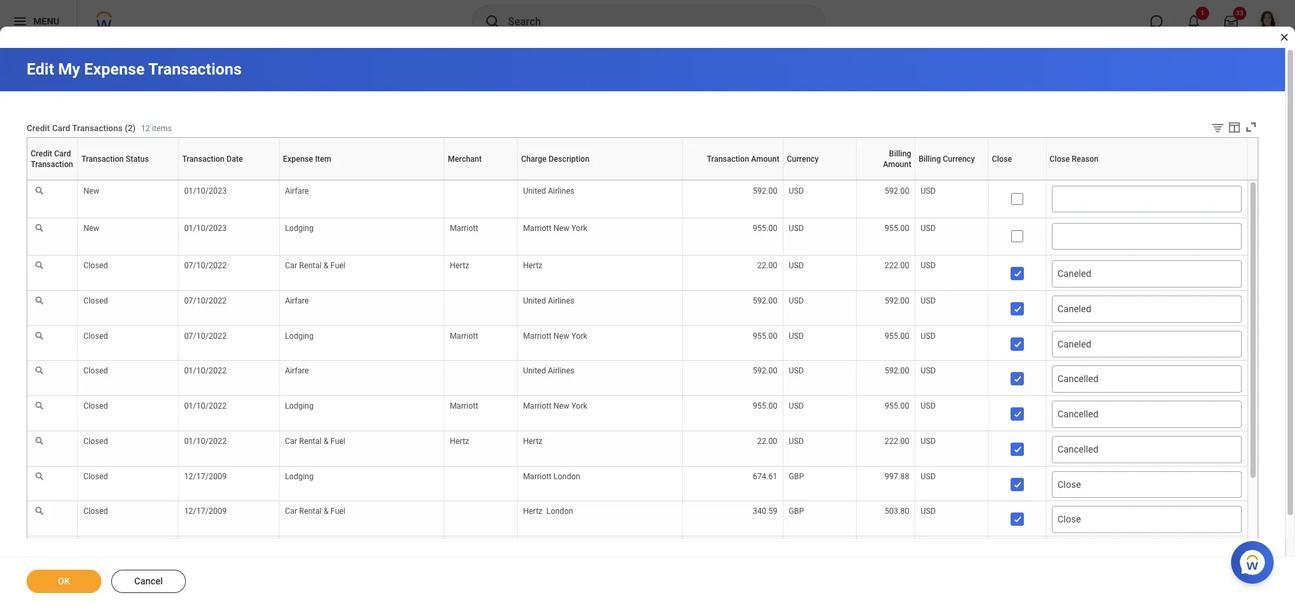 Task type: vqa. For each thing, say whether or not it's contained in the screenshot.
'29' to the right
no



Task type: locate. For each thing, give the bounding box(es) containing it.
955.00
[[753, 224, 778, 233], [885, 224, 910, 233], [753, 332, 778, 341], [885, 332, 910, 341], [753, 402, 778, 411], [885, 402, 910, 411]]

2 vertical spatial 01/10/2022
[[184, 437, 227, 447]]

503.80
[[885, 508, 910, 517]]

01/10/2023 for marriott new york
[[184, 224, 227, 233]]

caneled
[[1058, 269, 1092, 279], [1058, 304, 1092, 315], [1058, 339, 1092, 350]]

fuel
[[331, 261, 346, 271], [331, 437, 346, 447], [331, 508, 346, 517]]

2 rental from the top
[[299, 437, 322, 447]]

close
[[992, 154, 1013, 164], [1050, 154, 1070, 164], [1016, 180, 1018, 181], [1145, 180, 1147, 181], [1058, 480, 1081, 490], [1058, 515, 1081, 526]]

united for caneled
[[523, 297, 546, 306]]

billing left billing currency
[[889, 149, 912, 158]]

3 car rental & fuel from the top
[[285, 508, 346, 517]]

credit card transaction button
[[49, 180, 56, 181]]

5 closed element from the top
[[83, 399, 108, 411]]

22.00 for 07/10/2022
[[758, 261, 778, 271]]

1 gbp element from the top
[[789, 470, 805, 482]]

car rental & fuel element
[[285, 259, 346, 271], [285, 435, 346, 447], [285, 505, 346, 517]]

toolbar
[[1201, 120, 1259, 137]]

3 car rental & fuel element from the top
[[285, 505, 346, 517]]

transaction status
[[81, 154, 149, 164]]

6 check small image from the top
[[1010, 512, 1026, 528]]

card up credit card transaction
[[52, 124, 70, 134]]

1 airfare element from the top
[[285, 184, 309, 196]]

rental for close
[[299, 508, 322, 517]]

0 vertical spatial car rental & fuel element
[[285, 259, 346, 271]]

2 vertical spatial 07/10/2022
[[184, 332, 227, 341]]

2 cancelled from the top
[[1058, 409, 1099, 420]]

usd element
[[789, 184, 804, 196], [921, 184, 936, 196], [789, 221, 804, 233], [921, 221, 936, 233], [789, 259, 804, 271], [921, 259, 936, 271], [789, 294, 804, 306], [921, 294, 936, 306], [789, 329, 804, 341], [921, 329, 936, 341], [789, 364, 804, 376], [921, 364, 936, 376], [789, 399, 804, 411], [921, 399, 936, 411], [789, 435, 804, 447], [921, 435, 936, 447], [921, 470, 936, 482], [921, 505, 936, 517]]

gbp element right 340.59
[[789, 505, 805, 517]]

1 new element from the top
[[83, 184, 99, 196]]

merchant button
[[479, 180, 483, 181]]

1 horizontal spatial item
[[362, 180, 363, 181]]

4 check small image from the top
[[1010, 372, 1026, 388]]

charge description button
[[597, 180, 603, 181]]

car rental & fuel element for close
[[285, 505, 346, 517]]

credit for (2)
[[27, 124, 50, 134]]

1 vertical spatial 01/10/2022
[[184, 402, 227, 411]]

inbox large image
[[1225, 15, 1238, 28]]

1 vertical spatial car
[[285, 437, 297, 447]]

592.00
[[753, 187, 778, 196], [885, 187, 910, 196], [753, 297, 778, 306], [885, 297, 910, 306], [753, 367, 778, 376], [885, 367, 910, 376]]

new
[[83, 187, 99, 196], [83, 224, 99, 233], [554, 224, 570, 233], [554, 332, 570, 341], [554, 402, 570, 411]]

0 vertical spatial &
[[324, 261, 329, 271]]

2 closed from the top
[[83, 297, 108, 306]]

london up hertz  london
[[554, 472, 581, 482]]

0 horizontal spatial transactions
[[72, 124, 123, 134]]

currency up "currency" button in the top right of the page
[[787, 154, 819, 164]]

united
[[523, 187, 546, 196], [523, 297, 546, 306], [523, 367, 546, 376]]

airfare
[[285, 187, 309, 196], [285, 297, 309, 306], [285, 367, 309, 376]]

0 vertical spatial description
[[549, 154, 590, 164]]

check small image for 3rd closed element from the top of the edit my expense transactions main content
[[1010, 336, 1026, 352]]

credit card transaction transaction status transaction date expense item merchant charge description transaction amount currency billing amount billing currency close close reason
[[49, 180, 1149, 181]]

2 lodging from the top
[[285, 332, 314, 341]]

gbp for 674.61
[[789, 472, 805, 482]]

expense item
[[283, 154, 331, 164]]

0 vertical spatial 01/10/2023
[[184, 187, 227, 196]]

3 airlines from the top
[[548, 367, 575, 376]]

222.00 for 01/10/2022
[[885, 437, 910, 447]]

marriott london
[[523, 472, 581, 482]]

car rental & fuel for cancelled
[[285, 437, 346, 447]]

workday assistant region
[[1232, 537, 1280, 585]]

2 fuel from the top
[[331, 437, 346, 447]]

2 vertical spatial car rental & fuel
[[285, 508, 346, 517]]

4 closed element from the top
[[83, 364, 108, 376]]

1 vertical spatial rental
[[299, 437, 322, 447]]

1 united airlines from the top
[[523, 187, 575, 196]]

2 car from the top
[[285, 437, 297, 447]]

0 vertical spatial date
[[227, 154, 243, 164]]

0 vertical spatial united airlines
[[523, 187, 575, 196]]

1 vertical spatial united airlines
[[523, 297, 575, 306]]

2 cancelled text field from the top
[[1058, 444, 1236, 456]]

date down transaction date
[[230, 180, 231, 181]]

222.00 for 07/10/2022
[[885, 261, 910, 271]]

4 lodging from the top
[[285, 472, 314, 482]]

0 vertical spatial car
[[285, 261, 297, 271]]

1 12/17/2009 from the top
[[184, 472, 227, 482]]

11 row element from the top
[[27, 502, 1248, 541]]

2 vertical spatial expense
[[359, 180, 362, 181]]

search image
[[484, 13, 500, 29]]

status inside the row element
[[126, 154, 149, 164]]

1 vertical spatial marriott new york
[[523, 332, 588, 341]]

3 fuel from the top
[[331, 508, 346, 517]]

marriott new york
[[523, 224, 588, 233], [523, 332, 588, 341], [523, 402, 588, 411]]

3 rental from the top
[[299, 508, 322, 517]]

gbp
[[789, 472, 805, 482], [789, 508, 805, 517]]

22.00 for 01/10/2022
[[758, 437, 778, 447]]

3 01/10/2022 from the top
[[184, 437, 227, 447]]

date inside the row element
[[227, 154, 243, 164]]

fuel for close
[[331, 508, 346, 517]]

charge
[[521, 154, 547, 164], [597, 180, 599, 181]]

2 car rental & fuel from the top
[[285, 437, 346, 447]]

card inside credit card transaction
[[54, 149, 71, 158]]

marriott new york for cancelled
[[523, 402, 588, 411]]

transaction date button
[[226, 180, 232, 181]]

closed for 3rd closed element from the bottom of the edit my expense transactions main content
[[83, 437, 108, 447]]

1 gbp from the top
[[789, 472, 805, 482]]

Close text field
[[1058, 479, 1236, 492], [1058, 514, 1236, 527]]

card
[[52, 124, 70, 134], [54, 149, 71, 158], [50, 180, 52, 181]]

1 vertical spatial check small image
[[1010, 477, 1026, 493]]

1 vertical spatial gbp element
[[789, 505, 805, 517]]

01/10/2022 for car rental & fuel
[[184, 437, 227, 447]]

credit down credit card transaction
[[49, 180, 50, 181]]

0 vertical spatial marriott new york
[[523, 224, 588, 233]]

2 vertical spatial airfare element
[[285, 364, 309, 376]]

2 gbp from the top
[[789, 508, 805, 517]]

billing
[[889, 149, 912, 158], [919, 154, 941, 164], [884, 180, 885, 181], [949, 180, 951, 181]]

cancel button
[[111, 571, 186, 594]]

caneled for 222.00
[[1058, 269, 1092, 279]]

date up transaction date button
[[227, 154, 243, 164]]

2 vertical spatial caneled text field
[[1058, 338, 1236, 351]]

check small image
[[1010, 442, 1026, 458], [1010, 477, 1026, 493]]

3 & from the top
[[324, 508, 329, 517]]

status
[[126, 154, 149, 164], [129, 180, 131, 181]]

0 vertical spatial credit
[[27, 124, 50, 134]]

0 vertical spatial airfare element
[[285, 184, 309, 196]]

Cancelled text field
[[1058, 409, 1236, 421]]

0 vertical spatial airlines
[[548, 187, 575, 196]]

billing inside the billing amount
[[889, 149, 912, 158]]

340.59
[[753, 508, 778, 517]]

1 check small image from the top
[[1010, 266, 1026, 282]]

1 vertical spatial credit
[[31, 149, 52, 158]]

7 closed from the top
[[83, 472, 108, 482]]

0 vertical spatial united
[[523, 187, 546, 196]]

car rental & fuel element for cancelled
[[285, 435, 346, 447]]

row element
[[27, 138, 1251, 180], [27, 181, 1248, 220], [27, 218, 1248, 257], [27, 256, 1248, 295], [27, 291, 1248, 330], [27, 326, 1248, 365], [27, 361, 1248, 400], [27, 396, 1248, 435], [27, 432, 1248, 471], [27, 467, 1248, 506], [27, 502, 1248, 541], [27, 537, 1248, 572]]

2 row element from the top
[[27, 181, 1248, 220]]

3 closed element from the top
[[83, 329, 108, 341]]

1 horizontal spatial expense
[[283, 154, 313, 164]]

1 vertical spatial airfare element
[[285, 294, 309, 306]]

caneled text field for 955.00
[[1058, 338, 1236, 351]]

1 vertical spatial airlines
[[548, 297, 575, 306]]

Cancelled text field
[[1058, 374, 1236, 386], [1058, 444, 1236, 456]]

01/10/2023
[[184, 187, 227, 196], [184, 224, 227, 233]]

check small image for 997.88
[[1010, 477, 1026, 493]]

airfare element
[[285, 184, 309, 196], [285, 294, 309, 306], [285, 364, 309, 376]]

1 close text field from the top
[[1058, 479, 1236, 492]]

1 vertical spatial 01/10/2023
[[184, 224, 227, 233]]

22.00
[[758, 261, 778, 271], [758, 437, 778, 447]]

gbp for 340.59
[[789, 508, 805, 517]]

reason
[[1072, 154, 1099, 164], [1147, 180, 1149, 181]]

cancelled
[[1058, 374, 1099, 385], [1058, 409, 1099, 420], [1058, 445, 1099, 455]]

cancelled text field down cancelled text field
[[1058, 444, 1236, 456]]

0 horizontal spatial description
[[549, 154, 590, 164]]

2 united from the top
[[523, 297, 546, 306]]

0 vertical spatial 222.00
[[885, 261, 910, 271]]

transaction date
[[182, 154, 243, 164]]

2 07/10/2022 from the top
[[184, 297, 227, 306]]

gbp right 674.61
[[789, 472, 805, 482]]

merchant inside the row element
[[448, 154, 482, 164]]

date
[[227, 154, 243, 164], [230, 180, 231, 181]]

cancelled inside text field
[[1058, 409, 1099, 420]]

currency down billing currency
[[951, 180, 954, 181]]

7 row element from the top
[[27, 361, 1248, 400]]

1 vertical spatial caneled text field
[[1058, 303, 1236, 316]]

1 vertical spatial 22.00
[[758, 437, 778, 447]]

1 vertical spatial london
[[547, 508, 573, 517]]

1 cancelled from the top
[[1058, 374, 1099, 385]]

1 vertical spatial fuel
[[331, 437, 346, 447]]

0 vertical spatial london
[[554, 472, 581, 482]]

2 vertical spatial cancelled
[[1058, 445, 1099, 455]]

airfare for 01/10/2022
[[285, 367, 309, 376]]

2 01/10/2022 from the top
[[184, 402, 227, 411]]

check small image for fourth closed element from the bottom of the edit my expense transactions main content
[[1010, 407, 1026, 423]]

status up transaction status button
[[126, 154, 149, 164]]

2 united airlines from the top
[[523, 297, 575, 306]]

3 lodging from the top
[[285, 402, 314, 411]]

billing down the billing amount
[[884, 180, 885, 181]]

1 vertical spatial card
[[54, 149, 71, 158]]

close reason
[[1050, 154, 1099, 164]]

closed
[[83, 261, 108, 271], [83, 297, 108, 306], [83, 332, 108, 341], [83, 367, 108, 376], [83, 402, 108, 411], [83, 437, 108, 447], [83, 472, 108, 482], [83, 508, 108, 517]]

closed for 7th closed element from the bottom
[[83, 297, 108, 306]]

10 row element from the top
[[27, 467, 1248, 506]]

amount
[[752, 154, 780, 164], [883, 160, 912, 169], [733, 180, 736, 181], [885, 180, 888, 181]]

1 vertical spatial description
[[599, 180, 603, 181]]

0 vertical spatial transactions
[[148, 60, 242, 79]]

airlines
[[548, 187, 575, 196], [548, 297, 575, 306], [548, 367, 575, 376]]

3 cancelled from the top
[[1058, 445, 1099, 455]]

2 vertical spatial rental
[[299, 508, 322, 517]]

2 vertical spatial credit
[[49, 180, 50, 181]]

gbp element right 674.61
[[789, 470, 805, 482]]

item
[[315, 154, 331, 164], [362, 180, 363, 181]]

0 vertical spatial check small image
[[1010, 442, 1026, 458]]

edit my expense transactions
[[27, 60, 242, 79]]

currency button
[[818, 180, 822, 181]]

2 vertical spatial york
[[572, 402, 588, 411]]

usd
[[789, 187, 804, 196], [921, 187, 936, 196], [789, 224, 804, 233], [921, 224, 936, 233], [789, 261, 804, 271], [921, 261, 936, 271], [789, 297, 804, 306], [921, 297, 936, 306], [789, 332, 804, 341], [921, 332, 936, 341], [789, 367, 804, 376], [921, 367, 936, 376], [789, 402, 804, 411], [921, 402, 936, 411], [789, 437, 804, 447], [921, 437, 936, 447], [921, 472, 936, 482], [921, 508, 936, 517]]

caneled text field for 222.00
[[1058, 268, 1236, 281]]

2 01/10/2023 from the top
[[184, 224, 227, 233]]

1 vertical spatial gbp
[[789, 508, 805, 517]]

6 closed from the top
[[83, 437, 108, 447]]

closed for fourth closed element from the bottom of the edit my expense transactions main content
[[83, 402, 108, 411]]

0 vertical spatial fuel
[[331, 261, 346, 271]]

0 vertical spatial merchant
[[448, 154, 482, 164]]

currency left billing amount button
[[818, 180, 821, 181]]

8 row element from the top
[[27, 396, 1248, 435]]

1 01/10/2022 from the top
[[184, 367, 227, 376]]

fullscreen image
[[1244, 120, 1259, 135]]

2 vertical spatial fuel
[[331, 508, 346, 517]]

united airlines for cancelled
[[523, 367, 575, 376]]

01/10/2023 for united airlines
[[184, 187, 227, 196]]

credit up credit card transaction
[[27, 124, 50, 134]]

select to filter grid data image
[[1211, 121, 1226, 135]]

1 vertical spatial 07/10/2022
[[184, 297, 227, 306]]

merchant
[[448, 154, 482, 164], [479, 180, 482, 181]]

description
[[549, 154, 590, 164], [599, 180, 603, 181]]

8 closed from the top
[[83, 508, 108, 517]]

car rental & fuel for close
[[285, 508, 346, 517]]

edit my expense transactions dialog
[[0, 0, 1296, 606]]

1 22.00 from the top
[[758, 261, 778, 271]]

1 airfare from the top
[[285, 187, 309, 196]]

2 vertical spatial car
[[285, 508, 297, 517]]

0 horizontal spatial item
[[315, 154, 331, 164]]

0 vertical spatial new element
[[83, 184, 99, 196]]

closed for 7th closed element from the top of the edit my expense transactions main content
[[83, 472, 108, 482]]

0 vertical spatial gbp
[[789, 472, 805, 482]]

united for cancelled
[[523, 367, 546, 376]]

0 vertical spatial caneled text field
[[1058, 268, 1236, 281]]

0 vertical spatial cancelled
[[1058, 374, 1099, 385]]

2 car rental & fuel element from the top
[[285, 435, 346, 447]]

1 vertical spatial car rental & fuel element
[[285, 435, 346, 447]]

york
[[572, 224, 588, 233], [572, 332, 588, 341], [572, 402, 588, 411]]

2 vertical spatial airfare
[[285, 367, 309, 376]]

1 vertical spatial reason
[[1147, 180, 1149, 181]]

cancelled text field for 222.00
[[1058, 444, 1236, 456]]

0 vertical spatial rental
[[299, 261, 322, 271]]

1 vertical spatial cancelled text field
[[1058, 444, 1236, 456]]

& for close
[[324, 508, 329, 517]]

2 airfare from the top
[[285, 297, 309, 306]]

1 07/10/2022 from the top
[[184, 261, 227, 271]]

marriott
[[450, 224, 478, 233], [523, 224, 552, 233], [450, 332, 478, 341], [523, 332, 552, 341], [450, 402, 478, 411], [523, 402, 552, 411], [523, 472, 552, 482]]

2 22.00 from the top
[[758, 437, 778, 447]]

5 check small image from the top
[[1010, 407, 1026, 423]]

Caneled text field
[[1058, 268, 1236, 281], [1058, 303, 1236, 316], [1058, 338, 1236, 351]]

toolbar inside edit my expense transactions main content
[[1201, 120, 1259, 137]]

3 closed from the top
[[83, 332, 108, 341]]

car rental & fuel
[[285, 261, 346, 271], [285, 437, 346, 447], [285, 508, 346, 517]]

1 caneled text field from the top
[[1058, 268, 1236, 281]]

currency
[[787, 154, 819, 164], [943, 154, 975, 164], [818, 180, 821, 181], [951, 180, 954, 181]]

0 horizontal spatial reason
[[1072, 154, 1099, 164]]

1 horizontal spatial reason
[[1147, 180, 1149, 181]]

0 vertical spatial gbp element
[[789, 470, 805, 482]]

0 vertical spatial airfare
[[285, 187, 309, 196]]

2 vertical spatial airlines
[[548, 367, 575, 376]]

2 vertical spatial united airlines
[[523, 367, 575, 376]]

1 222.00 from the top
[[885, 261, 910, 271]]

0 vertical spatial card
[[52, 124, 70, 134]]

check small image for 1st closed element
[[1010, 266, 1026, 282]]

check small image for first closed element from the bottom of the edit my expense transactions main content
[[1010, 512, 1026, 528]]

1 vertical spatial caneled
[[1058, 304, 1092, 315]]

charge inside the row element
[[521, 154, 547, 164]]

lodging
[[285, 224, 314, 233], [285, 332, 314, 341], [285, 402, 314, 411], [285, 472, 314, 482]]

0 horizontal spatial charge
[[521, 154, 547, 164]]

billing currency button
[[949, 180, 955, 181]]

0 vertical spatial status
[[126, 154, 149, 164]]

cancelled text field up cancelled text field
[[1058, 374, 1236, 386]]

marriott new york for caneled
[[523, 332, 588, 341]]

1 01/10/2023 from the top
[[184, 187, 227, 196]]

1 row element from the top
[[27, 138, 1251, 180]]

222.00
[[885, 261, 910, 271], [885, 437, 910, 447]]

1 closed from the top
[[83, 261, 108, 271]]

closed element
[[83, 259, 108, 271], [83, 294, 108, 306], [83, 329, 108, 341], [83, 364, 108, 376], [83, 399, 108, 411], [83, 435, 108, 447], [83, 470, 108, 482], [83, 505, 108, 517]]

united airlines
[[523, 187, 575, 196], [523, 297, 575, 306], [523, 367, 575, 376]]

3 marriott new york from the top
[[523, 402, 588, 411]]

01/10/2022
[[184, 367, 227, 376], [184, 402, 227, 411], [184, 437, 227, 447]]

cancelled text field for 592.00
[[1058, 374, 1236, 386]]

airfare for 01/10/2023
[[285, 187, 309, 196]]

0 vertical spatial reason
[[1072, 154, 1099, 164]]

2 vertical spatial card
[[50, 180, 52, 181]]

1 vertical spatial airfare
[[285, 297, 309, 306]]

&
[[324, 261, 329, 271], [324, 437, 329, 447], [324, 508, 329, 517]]

london down marriott london
[[547, 508, 573, 517]]

card down credit card transaction
[[50, 180, 52, 181]]

rental
[[299, 261, 322, 271], [299, 437, 322, 447], [299, 508, 322, 517]]

5 row element from the top
[[27, 291, 1248, 330]]

london
[[554, 472, 581, 482], [547, 508, 573, 517]]

lodging element
[[285, 221, 314, 233], [285, 329, 314, 341], [285, 399, 314, 411], [285, 470, 314, 482]]

1 vertical spatial 12/17/2009
[[184, 508, 227, 517]]

status down transaction status
[[129, 180, 131, 181]]

3 lodging element from the top
[[285, 399, 314, 411]]

credit up credit card transaction button
[[31, 149, 52, 158]]

2 horizontal spatial expense
[[359, 180, 362, 181]]

new element
[[83, 184, 99, 196], [83, 221, 99, 233]]

1 vertical spatial &
[[324, 437, 329, 447]]

0 vertical spatial 01/10/2022
[[184, 367, 227, 376]]

3 united airlines from the top
[[523, 367, 575, 376]]

2 closed element from the top
[[83, 294, 108, 306]]

3 airfare element from the top
[[285, 364, 309, 376]]

gbp right 340.59
[[789, 508, 805, 517]]

4 row element from the top
[[27, 256, 1248, 295]]

1 vertical spatial close text field
[[1058, 514, 1236, 527]]

3 check small image from the top
[[1010, 336, 1026, 352]]

card up credit card transaction button
[[54, 149, 71, 158]]

2 & from the top
[[324, 437, 329, 447]]

1 lodging element from the top
[[285, 221, 314, 233]]

07/10/2022
[[184, 261, 227, 271], [184, 297, 227, 306], [184, 332, 227, 341]]

hertz
[[450, 261, 469, 271], [523, 261, 543, 271], [450, 437, 469, 447], [523, 437, 543, 447], [523, 508, 543, 517]]

0 vertical spatial charge
[[521, 154, 547, 164]]

billing currency
[[919, 154, 975, 164]]

12/17/2009
[[184, 472, 227, 482], [184, 508, 227, 517]]

0 vertical spatial 07/10/2022
[[184, 261, 227, 271]]

0 horizontal spatial expense
[[84, 60, 145, 79]]

1 vertical spatial transactions
[[72, 124, 123, 134]]

2 vertical spatial car rental & fuel element
[[285, 505, 346, 517]]

transactions
[[148, 60, 242, 79], [72, 124, 123, 134]]

1 check small image from the top
[[1010, 442, 1026, 458]]

3 car from the top
[[285, 508, 297, 517]]

3 united from the top
[[523, 367, 546, 376]]

3 caneled from the top
[[1058, 339, 1092, 350]]

1 vertical spatial car rental & fuel
[[285, 437, 346, 447]]

car
[[285, 261, 297, 271], [285, 437, 297, 447], [285, 508, 297, 517]]

2 vertical spatial marriott new york
[[523, 402, 588, 411]]

gbp element for 674.61
[[789, 470, 805, 482]]

cancelled for 592.00
[[1058, 374, 1099, 385]]

1 vertical spatial york
[[572, 332, 588, 341]]

674.61
[[753, 472, 778, 482]]

12/17/2009 for marriott london
[[184, 472, 227, 482]]

items
[[152, 124, 172, 134]]

0 vertical spatial close text field
[[1058, 479, 1236, 492]]

1 vertical spatial 222.00
[[885, 437, 910, 447]]

gbp element
[[789, 470, 805, 482], [789, 505, 805, 517]]

expense
[[84, 60, 145, 79], [283, 154, 313, 164], [359, 180, 362, 181]]

credit
[[27, 124, 50, 134], [31, 149, 52, 158], [49, 180, 50, 181]]

transaction
[[81, 154, 124, 164], [182, 154, 225, 164], [707, 154, 750, 164], [31, 160, 73, 169], [52, 180, 56, 181], [125, 180, 129, 181], [226, 180, 230, 181], [730, 180, 733, 181]]

hertz  london
[[523, 508, 573, 517]]

2 gbp element from the top
[[789, 505, 805, 517]]

2 check small image from the top
[[1010, 301, 1026, 317]]

check small image
[[1010, 266, 1026, 282], [1010, 301, 1026, 317], [1010, 336, 1026, 352], [1010, 372, 1026, 388], [1010, 407, 1026, 423], [1010, 512, 1026, 528]]

6 closed element from the top
[[83, 435, 108, 447]]

3 airfare from the top
[[285, 367, 309, 376]]

2 12/17/2009 from the top
[[184, 508, 227, 517]]

transaction amount button
[[730, 180, 736, 181]]

0 vertical spatial york
[[572, 224, 588, 233]]

1 closed element from the top
[[83, 259, 108, 271]]

billing amount button
[[884, 180, 889, 181]]

0 vertical spatial caneled
[[1058, 269, 1092, 279]]

3 07/10/2022 from the top
[[184, 332, 227, 341]]

1 cancelled text field from the top
[[1058, 374, 1236, 386]]



Task type: describe. For each thing, give the bounding box(es) containing it.
07/10/2022 for car rental & fuel
[[184, 261, 227, 271]]

997.88
[[885, 472, 910, 482]]

closed for 3rd closed element from the top of the edit my expense transactions main content
[[83, 332, 108, 341]]

(2)
[[125, 124, 136, 134]]

close reason button
[[1145, 180, 1150, 181]]

ok
[[58, 577, 70, 587]]

4 lodging element from the top
[[285, 470, 314, 482]]

gbp element for 340.59
[[789, 505, 805, 517]]

9 row element from the top
[[27, 432, 1248, 471]]

card for (2)
[[52, 124, 70, 134]]

6 row element from the top
[[27, 326, 1248, 365]]

check small image for 4th closed element
[[1010, 372, 1026, 388]]

expense item button
[[359, 180, 364, 181]]

car for cancelled
[[285, 437, 297, 447]]

billing amount
[[883, 149, 912, 169]]

credit card transactions (2) 12 items
[[27, 124, 172, 134]]

0 vertical spatial item
[[315, 154, 331, 164]]

currency up billing currency button
[[943, 154, 975, 164]]

2 caneled text field from the top
[[1058, 303, 1236, 316]]

new element for marriott
[[83, 221, 99, 233]]

description inside the row element
[[549, 154, 590, 164]]

airfare element for 01/10/2023
[[285, 184, 309, 196]]

2 close text field from the top
[[1058, 514, 1236, 527]]

12
[[141, 124, 150, 134]]

new for 01/10/2022
[[554, 402, 570, 411]]

7 closed element from the top
[[83, 470, 108, 482]]

row element containing credit card transaction
[[27, 138, 1251, 180]]

1 fuel from the top
[[331, 261, 346, 271]]

transaction status button
[[125, 180, 131, 181]]

1 car rental & fuel from the top
[[285, 261, 346, 271]]

1 vertical spatial date
[[230, 180, 231, 181]]

charge description
[[521, 154, 590, 164]]

airlines for caneled
[[548, 297, 575, 306]]

new element for united
[[83, 184, 99, 196]]

closed for 4th closed element
[[83, 367, 108, 376]]

profile logan mcneil element
[[1250, 7, 1288, 36]]

closed for 1st closed element
[[83, 261, 108, 271]]

fuel for cancelled
[[331, 437, 346, 447]]

billing right the billing amount
[[919, 154, 941, 164]]

new for 01/10/2023
[[554, 224, 570, 233]]

reason inside the row element
[[1072, 154, 1099, 164]]

credit for transaction
[[49, 180, 50, 181]]

notifications large image
[[1188, 15, 1201, 28]]

1 rental from the top
[[299, 261, 322, 271]]

check small image for 7th closed element from the bottom
[[1010, 301, 1026, 317]]

2 airfare element from the top
[[285, 294, 309, 306]]

8 closed element from the top
[[83, 505, 108, 517]]

1 vertical spatial expense
[[283, 154, 313, 164]]

my
[[58, 60, 80, 79]]

1 & from the top
[[324, 261, 329, 271]]

close edit my expense transactions image
[[1280, 32, 1290, 43]]

cancel
[[134, 577, 163, 587]]

new for 07/10/2022
[[554, 332, 570, 341]]

12 row element from the top
[[27, 537, 1248, 572]]

airfare element for 01/10/2022
[[285, 364, 309, 376]]

click to view/edit grid preferences image
[[1228, 120, 1242, 135]]

1 airlines from the top
[[548, 187, 575, 196]]

closed for first closed element from the bottom of the edit my expense transactions main content
[[83, 508, 108, 517]]

0 vertical spatial expense
[[84, 60, 145, 79]]

2 caneled from the top
[[1058, 304, 1092, 315]]

1 car rental & fuel element from the top
[[285, 259, 346, 271]]

2 lodging element from the top
[[285, 329, 314, 341]]

check small image for 222.00
[[1010, 442, 1026, 458]]

close button
[[1016, 180, 1019, 181]]

1 horizontal spatial charge
[[597, 180, 599, 181]]

car for close
[[285, 508, 297, 517]]

edit
[[27, 60, 54, 79]]

united airlines for caneled
[[523, 297, 575, 306]]

ok button
[[27, 571, 101, 594]]

edit my expense transactions main content
[[0, 48, 1296, 606]]

1 vertical spatial merchant
[[479, 180, 482, 181]]

caneled for 955.00
[[1058, 339, 1092, 350]]

card for transaction
[[50, 180, 52, 181]]

12/17/2009 for hertz  london
[[184, 508, 227, 517]]

3 row element from the top
[[27, 218, 1248, 257]]

credit inside credit card transaction
[[31, 149, 52, 158]]

1 york from the top
[[572, 224, 588, 233]]

billing down billing currency
[[949, 180, 951, 181]]

1 horizontal spatial description
[[599, 180, 603, 181]]

rental for cancelled
[[299, 437, 322, 447]]

transaction amount
[[707, 154, 780, 164]]

1 vertical spatial status
[[129, 180, 131, 181]]

credit card transaction
[[31, 149, 73, 169]]

1 marriott new york from the top
[[523, 224, 588, 233]]

& for cancelled
[[324, 437, 329, 447]]

london for marriott london
[[554, 472, 581, 482]]

1 horizontal spatial transactions
[[148, 60, 242, 79]]

york for caneled
[[572, 332, 588, 341]]

07/10/2022 for lodging
[[184, 332, 227, 341]]

london for hertz  london
[[547, 508, 573, 517]]

cancelled for 222.00
[[1058, 445, 1099, 455]]

airlines for cancelled
[[548, 367, 575, 376]]

york for cancelled
[[572, 402, 588, 411]]

1 lodging from the top
[[285, 224, 314, 233]]

01/10/2022 for lodging
[[184, 402, 227, 411]]

1 car from the top
[[285, 261, 297, 271]]

1 united from the top
[[523, 187, 546, 196]]



